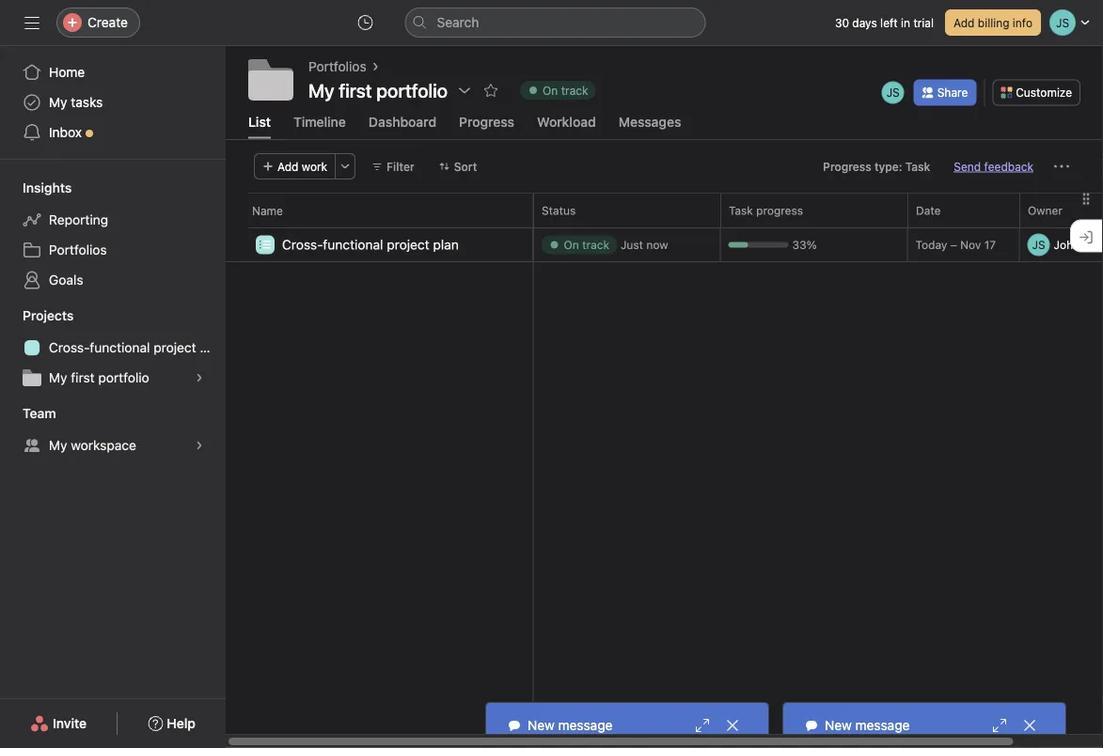 Task type: vqa. For each thing, say whether or not it's contained in the screenshot.
The More Actions For This Task image
no



Task type: locate. For each thing, give the bounding box(es) containing it.
send feedback link
[[954, 158, 1034, 175]]

plan up see details, my first portfolio image
[[200, 340, 226, 356]]

0 vertical spatial cross-functional project plan link
[[282, 234, 459, 255]]

new message
[[528, 718, 613, 734], [825, 718, 910, 734]]

0 horizontal spatial js
[[887, 86, 900, 99]]

add billing info
[[954, 16, 1033, 29]]

see details, my workspace image
[[194, 440, 205, 451]]

portfolios down 'reporting'
[[49, 242, 107, 258]]

on inside on track popup button
[[543, 84, 558, 97]]

0 horizontal spatial functional
[[90, 340, 150, 356]]

0 horizontal spatial progress
[[459, 114, 515, 129]]

cross- up first at the left of the page
[[49, 340, 90, 356]]

plan down 'sort' dropdown button on the left of page
[[433, 237, 459, 252]]

0 horizontal spatial portfolios
[[49, 242, 107, 258]]

1 vertical spatial plan
[[200, 340, 226, 356]]

expand new message image for close icon
[[695, 719, 710, 734]]

more actions image
[[1054, 159, 1069, 174], [340, 161, 351, 172]]

feedback
[[984, 160, 1034, 173]]

33%
[[792, 238, 817, 251]]

1 horizontal spatial progress
[[823, 160, 872, 173]]

cell containing on track
[[533, 227, 721, 262]]

0 horizontal spatial add
[[277, 160, 299, 173]]

today – nov 17
[[916, 238, 996, 251]]

1 horizontal spatial functional
[[323, 237, 383, 252]]

1 row from the top
[[226, 193, 1103, 227]]

goals link
[[11, 265, 214, 295]]

progress type: task button
[[815, 153, 939, 179]]

my workspace
[[49, 438, 136, 453]]

now
[[647, 238, 668, 251]]

add left the 'billing'
[[954, 16, 975, 29]]

cross-functional project plan
[[282, 237, 459, 252], [49, 340, 226, 356]]

1 vertical spatial on track
[[564, 238, 609, 251]]

0 horizontal spatial cross-functional project plan
[[49, 340, 226, 356]]

cross-functional project plan link up "portfolio"
[[11, 333, 226, 363]]

row containing name
[[226, 193, 1103, 227]]

1 vertical spatial task
[[729, 204, 753, 217]]

cell
[[533, 227, 721, 262]]

js inside 'cross-functional project plan' row
[[1032, 238, 1046, 251]]

0 horizontal spatial cross-
[[49, 340, 90, 356]]

0 vertical spatial cross-
[[282, 237, 323, 252]]

my inside my workspace "link"
[[49, 438, 67, 453]]

0 vertical spatial on track
[[543, 84, 588, 97]]

functional inside projects 'element'
[[90, 340, 150, 356]]

track inside on track popup button
[[561, 84, 588, 97]]

1 vertical spatial on
[[564, 238, 579, 251]]

filter
[[387, 160, 415, 173]]

insights element
[[0, 171, 226, 299]]

0 vertical spatial task
[[906, 160, 931, 173]]

1 horizontal spatial task
[[906, 160, 931, 173]]

my for my first portfolio
[[309, 79, 334, 101]]

see details, my first portfolio image
[[194, 372, 205, 384]]

functional inside cell
[[323, 237, 383, 252]]

js
[[887, 86, 900, 99], [1032, 238, 1046, 251]]

portfolios link up my first portfolio
[[309, 56, 366, 77]]

on track
[[543, 84, 588, 97], [564, 238, 609, 251]]

my inside my tasks link
[[49, 95, 67, 110]]

info
[[1013, 16, 1033, 29]]

just now
[[621, 238, 668, 251]]

dashboard
[[369, 114, 437, 129]]

portfolios
[[309, 59, 366, 74], [49, 242, 107, 258]]

0 horizontal spatial task
[[729, 204, 753, 217]]

1 vertical spatial cross-functional project plan
[[49, 340, 226, 356]]

0 vertical spatial js
[[887, 86, 900, 99]]

project inside 'cross-functional project plan' cell
[[387, 237, 430, 252]]

list link
[[248, 114, 271, 139]]

1 horizontal spatial new message
[[825, 718, 910, 734]]

track inside 'cross-functional project plan' row
[[582, 238, 609, 251]]

history image
[[358, 15, 373, 30]]

my first portfolio
[[309, 79, 448, 101]]

more actions image up the owner
[[1054, 159, 1069, 174]]

projects button
[[0, 307, 74, 325]]

1 vertical spatial add
[[277, 160, 299, 173]]

my for my first portfolio
[[49, 370, 67, 386]]

expand new message image left close icon
[[695, 719, 710, 734]]

0 horizontal spatial on
[[543, 84, 558, 97]]

new message for close image expand new message icon
[[825, 718, 910, 734]]

cross- right the list icon
[[282, 237, 323, 252]]

close image
[[725, 719, 740, 734]]

on
[[543, 84, 558, 97], [564, 238, 579, 251]]

0 horizontal spatial expand new message image
[[695, 719, 710, 734]]

1 horizontal spatial cross-
[[282, 237, 323, 252]]

goals
[[49, 272, 83, 288]]

portfolio
[[98, 370, 149, 386]]

team
[[23, 406, 56, 421]]

progress
[[459, 114, 515, 129], [823, 160, 872, 173]]

task
[[906, 160, 931, 173], [729, 204, 753, 217]]

1 horizontal spatial add
[[954, 16, 975, 29]]

help
[[167, 716, 196, 732]]

0 horizontal spatial new message
[[528, 718, 613, 734]]

on track down status
[[564, 238, 609, 251]]

insights
[[23, 180, 72, 196]]

js left john at right top
[[1032, 238, 1046, 251]]

close image
[[1022, 719, 1037, 734]]

1 vertical spatial project
[[154, 340, 196, 356]]

show options image
[[457, 83, 472, 98]]

task progress
[[729, 204, 803, 217]]

project up see details, my first portfolio image
[[154, 340, 196, 356]]

1 vertical spatial js
[[1032, 238, 1046, 251]]

home
[[49, 64, 85, 80]]

0 horizontal spatial more actions image
[[340, 161, 351, 172]]

my down team
[[49, 438, 67, 453]]

more actions image right the work
[[340, 161, 351, 172]]

messages link
[[619, 114, 681, 139]]

track left "just"
[[582, 238, 609, 251]]

dashboard link
[[369, 114, 437, 139]]

cross-functional project plan row
[[226, 227, 1103, 264]]

on track up workload
[[543, 84, 588, 97]]

progress left type:
[[823, 160, 872, 173]]

1 horizontal spatial on
[[564, 238, 579, 251]]

2 row from the top
[[226, 226, 1103, 228]]

expand new message image left close image
[[992, 719, 1007, 734]]

add
[[954, 16, 975, 29], [277, 160, 299, 173]]

cross- inside cell
[[282, 237, 323, 252]]

0 vertical spatial on
[[543, 84, 558, 97]]

0 vertical spatial project
[[387, 237, 430, 252]]

insights button
[[0, 179, 72, 198]]

my left tasks in the left top of the page
[[49, 95, 67, 110]]

my left first at the left of the page
[[49, 370, 67, 386]]

project
[[387, 237, 430, 252], [154, 340, 196, 356]]

cross-functional project plan link down filter dropdown button
[[282, 234, 459, 255]]

portfolios up my first portfolio
[[309, 59, 366, 74]]

1 horizontal spatial cross-functional project plan
[[282, 237, 459, 252]]

1 horizontal spatial plan
[[433, 237, 459, 252]]

first
[[71, 370, 95, 386]]

0 horizontal spatial project
[[154, 340, 196, 356]]

1 horizontal spatial expand new message image
[[992, 719, 1007, 734]]

progress inside dropdown button
[[823, 160, 872, 173]]

projects
[[23, 308, 74, 324]]

expand new message image for close image
[[992, 719, 1007, 734]]

0 vertical spatial functional
[[323, 237, 383, 252]]

trial
[[914, 16, 934, 29]]

progress
[[756, 204, 803, 217]]

0 vertical spatial progress
[[459, 114, 515, 129]]

0 vertical spatial track
[[561, 84, 588, 97]]

17
[[985, 238, 996, 251]]

1 vertical spatial cross-
[[49, 340, 90, 356]]

sort
[[454, 160, 477, 173]]

1 vertical spatial cross-functional project plan link
[[11, 333, 226, 363]]

my tasks
[[49, 95, 103, 110]]

functional down the work
[[323, 237, 383, 252]]

1 horizontal spatial portfolios
[[309, 59, 366, 74]]

0 horizontal spatial plan
[[200, 340, 226, 356]]

1 expand new message image from the left
[[695, 719, 710, 734]]

plan inside projects 'element'
[[200, 340, 226, 356]]

my inside "my first portfolio" link
[[49, 370, 67, 386]]

0 vertical spatial add
[[954, 16, 975, 29]]

cross-functional project plan inside cell
[[282, 237, 459, 252]]

1 horizontal spatial cross-functional project plan link
[[282, 234, 459, 255]]

0 vertical spatial plan
[[433, 237, 459, 252]]

task right type:
[[906, 160, 931, 173]]

1 vertical spatial track
[[582, 238, 609, 251]]

1 horizontal spatial portfolios link
[[309, 56, 366, 77]]

help button
[[136, 707, 208, 741]]

my first portfolio link
[[11, 363, 214, 393]]

progress for progress
[[459, 114, 515, 129]]

my
[[309, 79, 334, 101], [49, 95, 67, 110], [49, 370, 67, 386], [49, 438, 67, 453]]

track up workload
[[561, 84, 588, 97]]

1 horizontal spatial project
[[387, 237, 430, 252]]

2 new message from the left
[[825, 718, 910, 734]]

plan inside cell
[[433, 237, 459, 252]]

js left share button
[[887, 86, 900, 99]]

projects element
[[0, 299, 226, 397]]

my for my tasks
[[49, 95, 67, 110]]

0 horizontal spatial cross-functional project plan link
[[11, 333, 226, 363]]

cross-functional project plan down filter dropdown button
[[282, 237, 459, 252]]

expand new message image
[[695, 719, 710, 734], [992, 719, 1007, 734]]

1 vertical spatial functional
[[90, 340, 150, 356]]

team button
[[0, 404, 56, 423]]

1 vertical spatial portfolios
[[49, 242, 107, 258]]

track
[[561, 84, 588, 97], [582, 238, 609, 251]]

home link
[[11, 57, 214, 87]]

add left the work
[[277, 160, 299, 173]]

functional up "portfolio"
[[90, 340, 150, 356]]

my workspace link
[[11, 431, 214, 461]]

project down filter
[[387, 237, 430, 252]]

share button
[[914, 79, 977, 106]]

portfolios link
[[309, 56, 366, 77], [11, 235, 214, 265]]

progress down "add to starred" image
[[459, 114, 515, 129]]

row
[[226, 193, 1103, 227], [226, 226, 1103, 228]]

1 new message from the left
[[528, 718, 613, 734]]

on up workload
[[543, 84, 558, 97]]

portfolios link down 'reporting'
[[11, 235, 214, 265]]

0 vertical spatial cross-functional project plan
[[282, 237, 459, 252]]

on down status
[[564, 238, 579, 251]]

functional
[[323, 237, 383, 252], [90, 340, 150, 356]]

task left progress
[[729, 204, 753, 217]]

1 horizontal spatial js
[[1032, 238, 1046, 251]]

billing
[[978, 16, 1010, 29]]

list image
[[260, 239, 271, 250]]

john
[[1054, 238, 1080, 251]]

on track inside popup button
[[543, 84, 588, 97]]

messages
[[619, 114, 681, 129]]

cross-
[[282, 237, 323, 252], [49, 340, 90, 356]]

my up timeline
[[309, 79, 334, 101]]

cross-functional project plan up "portfolio"
[[49, 340, 226, 356]]

0 horizontal spatial portfolios link
[[11, 235, 214, 265]]

1 vertical spatial progress
[[823, 160, 872, 173]]

2 expand new message image from the left
[[992, 719, 1007, 734]]

john smit
[[1054, 238, 1103, 251]]

timeline link
[[293, 114, 346, 139]]



Task type: describe. For each thing, give the bounding box(es) containing it.
30 days left in trial
[[835, 16, 934, 29]]

cross- inside projects 'element'
[[49, 340, 90, 356]]

list
[[248, 114, 271, 129]]

share
[[937, 86, 968, 99]]

cell inside 'cross-functional project plan' row
[[533, 227, 721, 262]]

on inside 'cross-functional project plan' row
[[564, 238, 579, 251]]

new message for expand new message icon corresponding to close icon
[[528, 718, 613, 734]]

today
[[916, 238, 947, 251]]

1 horizontal spatial more actions image
[[1054, 159, 1069, 174]]

tasks
[[71, 95, 103, 110]]

1 vertical spatial portfolios link
[[11, 235, 214, 265]]

search
[[437, 15, 479, 30]]

inbox
[[49, 125, 82, 140]]

timeline
[[293, 114, 346, 129]]

smit
[[1083, 238, 1103, 251]]

add billing info button
[[945, 9, 1041, 36]]

cross-functional project plan inside projects 'element'
[[49, 340, 226, 356]]

on track inside 'cross-functional project plan' row
[[564, 238, 609, 251]]

in
[[901, 16, 911, 29]]

invite button
[[18, 707, 99, 741]]

nov
[[960, 238, 981, 251]]

sort button
[[431, 153, 486, 179]]

send
[[954, 160, 981, 173]]

workload
[[537, 114, 596, 129]]

my first portfolio
[[49, 370, 149, 386]]

reporting link
[[11, 205, 214, 235]]

progress link
[[459, 114, 515, 139]]

just
[[621, 238, 643, 251]]

0 vertical spatial portfolios link
[[309, 56, 366, 77]]

add to starred image
[[484, 83, 499, 98]]

global element
[[0, 46, 226, 159]]

progress type: task
[[823, 160, 931, 173]]

teams element
[[0, 397, 226, 465]]

work
[[302, 160, 327, 173]]

portfolios inside insights element
[[49, 242, 107, 258]]

search button
[[405, 8, 706, 38]]

on track button
[[512, 77, 604, 103]]

type:
[[875, 160, 903, 173]]

reporting
[[49, 212, 108, 228]]

–
[[951, 238, 957, 251]]

create button
[[56, 8, 140, 38]]

left
[[880, 16, 898, 29]]

inbox link
[[11, 118, 214, 148]]

filter button
[[363, 153, 423, 179]]

first portfolio
[[339, 79, 448, 101]]

workspace
[[71, 438, 136, 453]]

my tasks link
[[11, 87, 214, 118]]

owner
[[1028, 204, 1062, 217]]

project inside projects 'element'
[[154, 340, 196, 356]]

add work button
[[254, 153, 336, 179]]

send feedback
[[954, 160, 1034, 173]]

cross-functional project plan cell
[[226, 227, 534, 264]]

cross-functional project plan link inside cell
[[282, 234, 459, 255]]

date
[[916, 204, 941, 217]]

name
[[252, 204, 283, 217]]

progress for progress type: task
[[823, 160, 872, 173]]

add work
[[277, 160, 327, 173]]

add for add billing info
[[954, 16, 975, 29]]

workload link
[[537, 114, 596, 139]]

30
[[835, 16, 849, 29]]

add for add work
[[277, 160, 299, 173]]

customize button
[[993, 79, 1081, 106]]

customize
[[1016, 86, 1072, 99]]

my for my workspace
[[49, 438, 67, 453]]

create
[[87, 15, 128, 30]]

0 vertical spatial portfolios
[[309, 59, 366, 74]]

days
[[852, 16, 877, 29]]

status
[[541, 204, 575, 217]]

task inside row
[[729, 204, 753, 217]]

search list box
[[405, 8, 706, 38]]

hide sidebar image
[[24, 15, 40, 30]]

task inside dropdown button
[[906, 160, 931, 173]]

invite
[[53, 716, 87, 732]]



